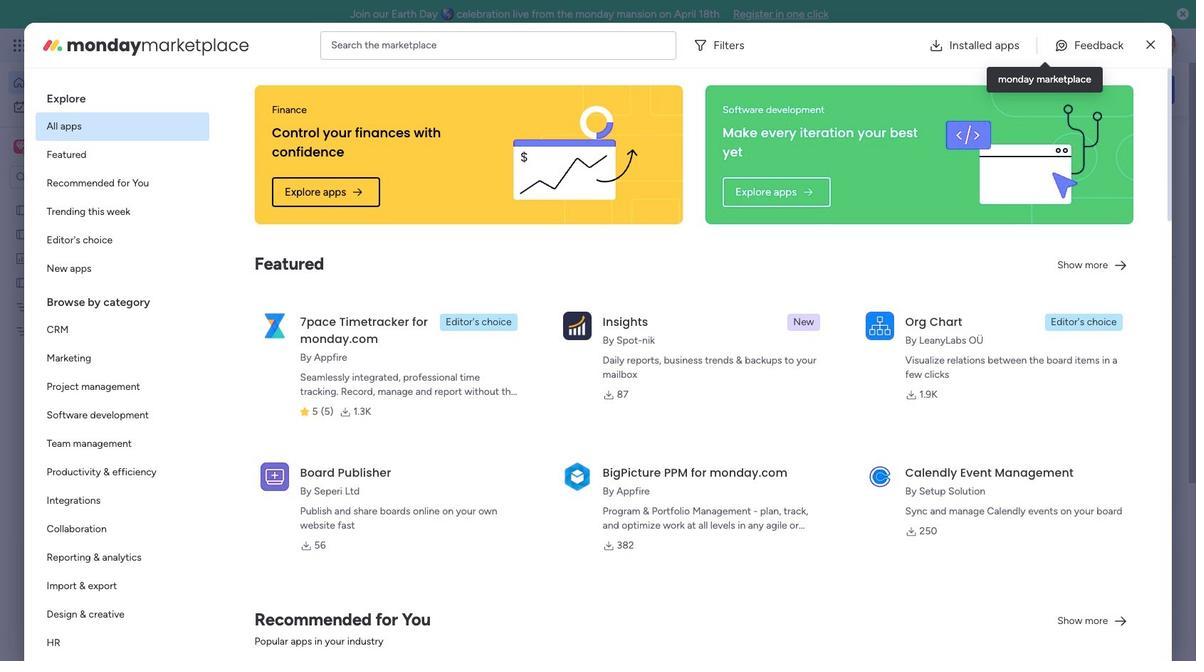 Task type: vqa. For each thing, say whether or not it's contained in the screenshot.
monday marketplace icon to the right
yes



Task type: locate. For each thing, give the bounding box(es) containing it.
list box
[[35, 80, 209, 662], [0, 195, 182, 535]]

0 vertical spatial terry turtle image
[[1156, 34, 1179, 57]]

search everything image
[[1072, 38, 1087, 53]]

1 horizontal spatial banner logo image
[[932, 85, 1117, 224]]

banner logo image
[[481, 85, 666, 224], [932, 85, 1117, 224]]

1 vertical spatial terry turtle image
[[253, 614, 282, 642]]

monday marketplace image right select product image
[[41, 34, 64, 57]]

2 image
[[986, 29, 998, 45]]

terry turtle image
[[1156, 34, 1179, 57], [253, 614, 282, 642]]

circle o image
[[983, 199, 992, 209]]

option
[[9, 71, 173, 94], [9, 95, 173, 118], [35, 113, 209, 141], [35, 141, 209, 169], [35, 169, 209, 198], [0, 197, 182, 200], [35, 198, 209, 226], [35, 226, 209, 255], [35, 255, 209, 283], [35, 316, 209, 345], [35, 345, 209, 373], [35, 373, 209, 402], [35, 402, 209, 430], [35, 430, 209, 459], [35, 459, 209, 487], [35, 487, 209, 516], [35, 516, 209, 544], [35, 544, 209, 573], [35, 573, 209, 601], [35, 601, 209, 629], [35, 629, 209, 658]]

monday marketplace image left the 'search everything' icon
[[1037, 38, 1052, 53]]

v2 user feedback image
[[973, 81, 984, 97]]

workspace selection element
[[14, 138, 119, 157]]

app logo image
[[260, 312, 289, 340], [563, 312, 591, 340], [866, 312, 894, 340], [260, 463, 289, 491], [563, 463, 591, 491], [866, 463, 894, 491]]

quick search results list box
[[220, 162, 927, 525]]

help center element
[[961, 616, 1175, 662]]

heading
[[35, 80, 209, 113], [35, 283, 209, 316]]

0 horizontal spatial banner logo image
[[481, 85, 666, 224]]

select product image
[[13, 38, 27, 53]]

public dashboard image
[[15, 251, 28, 265]]

1 banner logo image from the left
[[481, 85, 666, 224]]

public board image
[[15, 203, 28, 216], [15, 276, 28, 289], [238, 463, 253, 479]]

check circle image
[[983, 162, 992, 173]]

1 horizontal spatial terry turtle image
[[1156, 34, 1179, 57]]

getting started element
[[961, 547, 1175, 604]]

1 vertical spatial heading
[[35, 283, 209, 316]]

0 vertical spatial heading
[[35, 80, 209, 113]]

dapulse x slim image
[[1147, 37, 1155, 54]]

1 vertical spatial public board image
[[15, 276, 28, 289]]

workspace image
[[16, 139, 26, 155]]

0 horizontal spatial terry turtle image
[[253, 614, 282, 642]]

monday marketplace image
[[41, 34, 64, 57], [1037, 38, 1052, 53]]



Task type: describe. For each thing, give the bounding box(es) containing it.
2 vertical spatial public board image
[[238, 463, 253, 479]]

templates image image
[[974, 315, 1162, 413]]

2 heading from the top
[[35, 283, 209, 316]]

notifications image
[[943, 38, 958, 53]]

component image
[[471, 311, 484, 324]]

workspace image
[[14, 139, 28, 155]]

1 horizontal spatial monday marketplace image
[[1037, 38, 1052, 53]]

2 banner logo image from the left
[[932, 85, 1117, 224]]

public board image
[[15, 227, 28, 241]]

circle o image
[[983, 217, 992, 227]]

dapulse x slim image
[[1154, 132, 1171, 149]]

0 vertical spatial public board image
[[15, 203, 28, 216]]

help image
[[1104, 38, 1118, 53]]

1 heading from the top
[[35, 80, 209, 113]]

update feed image
[[975, 38, 989, 53]]

0 horizontal spatial monday marketplace image
[[41, 34, 64, 57]]

v2 bolt switch image
[[1084, 82, 1092, 97]]

see plans image
[[236, 38, 249, 53]]

Search in workspace field
[[30, 169, 119, 185]]

check circle image
[[983, 180, 992, 191]]



